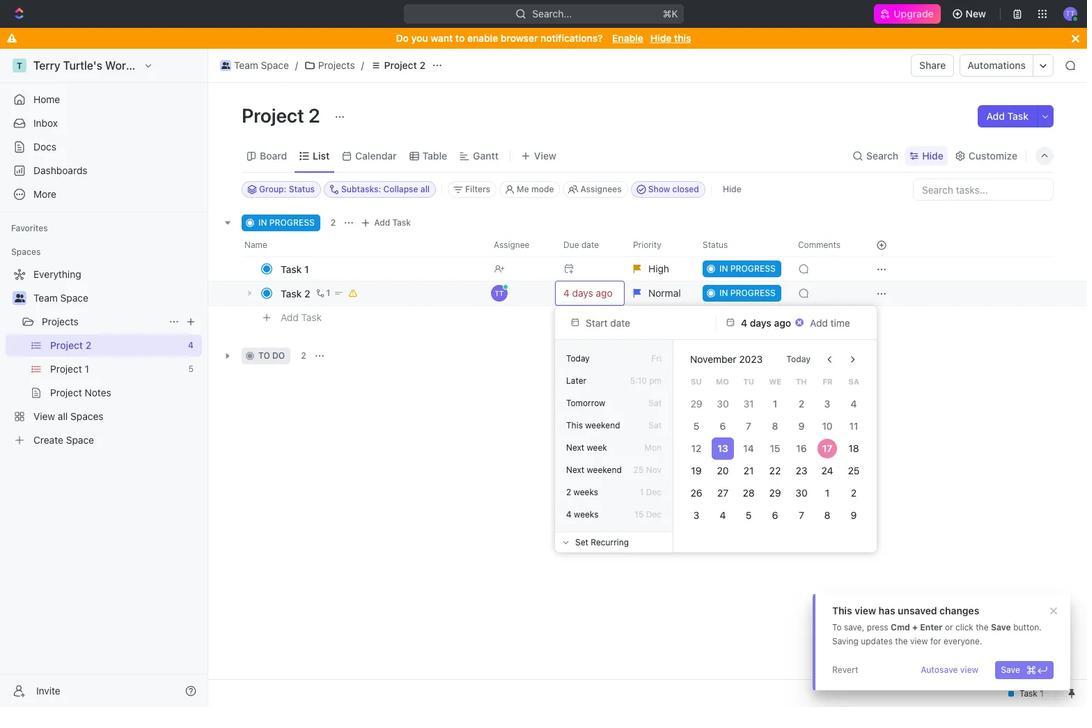 Task type: locate. For each thing, give the bounding box(es) containing it.
view down everyone.
[[961, 665, 979, 675]]

2 vertical spatial hide
[[723, 184, 742, 194]]

next
[[566, 442, 585, 453], [566, 465, 585, 475]]

next for next weekend
[[566, 465, 585, 475]]

save,
[[844, 622, 865, 633]]

dec down nov
[[646, 487, 662, 497]]

task down task 1
[[281, 287, 302, 299]]

add task up task 1 'link'
[[374, 217, 411, 228]]

dec down 1 dec
[[646, 509, 662, 520]]

1 sat from the top
[[649, 398, 662, 408]]

weekend for this weekend
[[585, 420, 620, 431]]

this inside this view has unsaved changes to save, press cmd + enter or click the save button. saving updates the view for everyone.
[[832, 605, 852, 617]]

0 horizontal spatial 3
[[694, 509, 700, 521]]

0 horizontal spatial add task button
[[274, 309, 327, 326]]

28
[[743, 487, 755, 499]]

⌘k
[[663, 8, 678, 20]]

1 vertical spatial sat
[[649, 420, 662, 431]]

sat
[[649, 398, 662, 408], [649, 420, 662, 431]]

save left 'button.'
[[991, 622, 1011, 633]]

weekend up week on the bottom
[[585, 420, 620, 431]]

1 horizontal spatial view
[[910, 636, 928, 646]]

1 right task 2
[[326, 288, 330, 298]]

board link
[[257, 146, 287, 165]]

add task up the customize
[[987, 110, 1029, 122]]

0 vertical spatial 7
[[746, 420, 752, 432]]

0 vertical spatial save
[[991, 622, 1011, 633]]

1 dec
[[640, 487, 662, 497]]

8 up the 22 on the right bottom
[[772, 420, 778, 432]]

add down task 2
[[281, 311, 299, 323]]

su
[[691, 377, 702, 386]]

1 vertical spatial to
[[258, 350, 270, 361]]

0 horizontal spatial 15
[[635, 509, 644, 520]]

th
[[796, 377, 807, 386]]

1 horizontal spatial 8
[[825, 509, 831, 521]]

5 down "28"
[[746, 509, 752, 521]]

view down + on the bottom
[[910, 636, 928, 646]]

unsaved
[[898, 605, 937, 617]]

1 horizontal spatial today
[[787, 354, 811, 364]]

0 vertical spatial add task
[[987, 110, 1029, 122]]

dashboards link
[[6, 160, 202, 182]]

project 2 down do on the left top of page
[[384, 59, 426, 71]]

add task button down task 2
[[274, 309, 327, 326]]

set
[[575, 537, 589, 547]]

in progress
[[258, 217, 315, 228]]

2 vertical spatial add task
[[281, 311, 322, 323]]

2 horizontal spatial add
[[987, 110, 1005, 122]]

1 horizontal spatial /
[[361, 59, 364, 71]]

spaces
[[11, 247, 41, 257]]

weeks down 2 weeks on the right of the page
[[574, 509, 599, 520]]

3
[[825, 398, 831, 410], [694, 509, 700, 521]]

15
[[770, 442, 781, 454], [635, 509, 644, 520]]

project 2
[[384, 59, 426, 71], [242, 104, 324, 127]]

1 horizontal spatial add
[[374, 217, 390, 228]]

customize
[[969, 149, 1018, 161]]

1 vertical spatial dec
[[646, 509, 662, 520]]

view inside button
[[961, 665, 979, 675]]

hide inside dropdown button
[[922, 149, 944, 161]]

1 horizontal spatial 7
[[799, 509, 804, 521]]

add up task 1 'link'
[[374, 217, 390, 228]]

sidebar navigation
[[0, 49, 208, 707]]

project down do on the left top of page
[[384, 59, 417, 71]]

4 down 2 weeks on the right of the page
[[566, 509, 572, 520]]

add
[[987, 110, 1005, 122], [374, 217, 390, 228], [281, 311, 299, 323]]

1 dec from the top
[[646, 487, 662, 497]]

0 vertical spatial projects
[[318, 59, 355, 71]]

updates
[[861, 636, 893, 646]]

list link
[[310, 146, 330, 165]]

weekend down week on the bottom
[[587, 465, 622, 475]]

add task button up task 1 'link'
[[358, 215, 417, 231]]

space right user group image
[[261, 59, 289, 71]]

team
[[234, 59, 258, 71], [33, 292, 58, 304]]

1 vertical spatial 29
[[769, 487, 781, 499]]

0 horizontal spatial hide
[[650, 32, 672, 44]]

7 up 14
[[746, 420, 752, 432]]

set recurring
[[575, 537, 629, 547]]

0 vertical spatial 8
[[772, 420, 778, 432]]

team space right user group icon
[[33, 292, 88, 304]]

task inside 'link'
[[281, 263, 302, 275]]

button.
[[1014, 622, 1042, 633]]

1 horizontal spatial to
[[456, 32, 465, 44]]

weeks for 4 weeks
[[574, 509, 599, 520]]

0 vertical spatial projects link
[[301, 57, 359, 74]]

8
[[772, 420, 778, 432], [825, 509, 831, 521]]

30
[[717, 398, 729, 410], [796, 487, 808, 499]]

1 inside button
[[326, 288, 330, 298]]

next up 2 weeks on the right of the page
[[566, 465, 585, 475]]

team inside sidebar navigation
[[33, 292, 58, 304]]

21
[[744, 465, 754, 476]]

next week
[[566, 442, 607, 453]]

pm
[[649, 375, 662, 386]]

1 horizontal spatial the
[[976, 622, 989, 633]]

2 down th on the bottom right
[[799, 398, 805, 410]]

today up th on the bottom right
[[787, 354, 811, 364]]

0 horizontal spatial 9
[[799, 420, 805, 432]]

1 vertical spatial 6
[[772, 509, 778, 521]]

sat up mon
[[649, 420, 662, 431]]

the right click
[[976, 622, 989, 633]]

tu
[[744, 377, 754, 386]]

1 horizontal spatial hide
[[723, 184, 742, 194]]

25
[[634, 465, 644, 475], [848, 465, 860, 476]]

1 horizontal spatial project
[[384, 59, 417, 71]]

19
[[691, 465, 702, 476]]

add task button
[[978, 105, 1037, 127], [358, 215, 417, 231], [274, 309, 327, 326]]

0 vertical spatial hide
[[650, 32, 672, 44]]

1 vertical spatial save
[[1001, 665, 1021, 675]]

0 vertical spatial 9
[[799, 420, 805, 432]]

0 vertical spatial project 2
[[384, 59, 426, 71]]

0 vertical spatial 29
[[691, 398, 702, 410]]

2 next from the top
[[566, 465, 585, 475]]

weeks
[[574, 487, 598, 497], [574, 509, 599, 520]]

1 next from the top
[[566, 442, 585, 453]]

1 horizontal spatial 5
[[746, 509, 752, 521]]

Add time text field
[[810, 317, 852, 328]]

hide
[[650, 32, 672, 44], [922, 149, 944, 161], [723, 184, 742, 194]]

calendar link
[[353, 146, 397, 165]]

0 horizontal spatial 25
[[634, 465, 644, 475]]

31
[[744, 398, 754, 410]]

tree containing team space
[[6, 263, 202, 451]]

6 up "13"
[[720, 420, 726, 432]]

Search tasks... text field
[[914, 179, 1053, 200]]

Start date text field
[[586, 317, 701, 328]]

0 horizontal spatial 4
[[566, 509, 572, 520]]

4 up 11
[[851, 398, 857, 410]]

project up board
[[242, 104, 304, 127]]

add task
[[987, 110, 1029, 122], [374, 217, 411, 228], [281, 311, 322, 323]]

project 2 link
[[367, 57, 429, 74]]

0 vertical spatial view
[[855, 605, 876, 617]]

1 horizontal spatial add task
[[374, 217, 411, 228]]

0 horizontal spatial team space link
[[33, 287, 199, 309]]

saving
[[832, 636, 859, 646]]

0 horizontal spatial space
[[60, 292, 88, 304]]

5 up 12
[[694, 420, 699, 432]]

0 horizontal spatial 7
[[746, 420, 752, 432]]

tree
[[6, 263, 202, 451]]

3 down 26
[[694, 509, 700, 521]]

sa
[[849, 377, 859, 386]]

this up to at the right bottom of the page
[[832, 605, 852, 617]]

1 up task 2
[[304, 263, 309, 275]]

gantt link
[[470, 146, 499, 165]]

2 sat from the top
[[649, 420, 662, 431]]

0 vertical spatial team space
[[234, 59, 289, 71]]

view for this
[[855, 605, 876, 617]]

sat for tomorrow
[[649, 398, 662, 408]]

1 vertical spatial weeks
[[574, 509, 599, 520]]

4
[[851, 398, 857, 410], [566, 509, 572, 520], [720, 509, 726, 521]]

0 vertical spatial the
[[976, 622, 989, 633]]

2 vertical spatial add
[[281, 311, 299, 323]]

task up task 2
[[281, 263, 302, 275]]

weekend
[[585, 420, 620, 431], [587, 465, 622, 475]]

0 horizontal spatial this
[[566, 420, 583, 431]]

0 vertical spatial 3
[[825, 398, 831, 410]]

2
[[420, 59, 426, 71], [309, 104, 320, 127], [331, 217, 336, 228], [304, 287, 310, 299], [301, 350, 306, 361], [799, 398, 805, 410], [566, 487, 571, 497], [851, 487, 857, 499]]

25 down 18
[[848, 465, 860, 476]]

task up task 1 'link'
[[393, 217, 411, 228]]

1 25 from the left
[[634, 465, 644, 475]]

team right user group image
[[234, 59, 258, 71]]

enable
[[467, 32, 498, 44]]

in
[[258, 217, 267, 228]]

15 up the 22 on the right bottom
[[770, 442, 781, 454]]

1 horizontal spatial 25
[[848, 465, 860, 476]]

the
[[976, 622, 989, 633], [895, 636, 908, 646]]

to left do
[[258, 350, 270, 361]]

1 vertical spatial projects
[[42, 316, 79, 327]]

2 horizontal spatial add task button
[[978, 105, 1037, 127]]

project 2 up board
[[242, 104, 324, 127]]

we
[[769, 377, 782, 386]]

0 vertical spatial 15
[[770, 442, 781, 454]]

1 horizontal spatial 3
[[825, 398, 831, 410]]

9 down 18
[[851, 509, 857, 521]]

to right want
[[456, 32, 465, 44]]

sat for this weekend
[[649, 420, 662, 431]]

2 horizontal spatial view
[[961, 665, 979, 675]]

1 vertical spatial next
[[566, 465, 585, 475]]

revert
[[832, 665, 859, 675]]

team space right user group image
[[234, 59, 289, 71]]

23
[[796, 465, 808, 476]]

this for view
[[832, 605, 852, 617]]

0 horizontal spatial projects
[[42, 316, 79, 327]]

1 vertical spatial hide
[[922, 149, 944, 161]]

0 horizontal spatial /
[[295, 59, 298, 71]]

upgrade link
[[874, 4, 941, 24]]

8 down the 24
[[825, 509, 831, 521]]

to
[[456, 32, 465, 44], [258, 350, 270, 361]]

fri
[[652, 353, 662, 364]]

0 vertical spatial this
[[566, 420, 583, 431]]

5
[[694, 420, 699, 432], [746, 509, 752, 521]]

notifications?
[[541, 32, 603, 44]]

november
[[690, 353, 737, 365]]

nov
[[646, 465, 662, 475]]

15 for 15
[[770, 442, 781, 454]]

1 horizontal spatial space
[[261, 59, 289, 71]]

autosave
[[921, 665, 958, 675]]

space inside sidebar navigation
[[60, 292, 88, 304]]

3 up the 10
[[825, 398, 831, 410]]

15 for 15 dec
[[635, 509, 644, 520]]

this down the tomorrow on the right of page
[[566, 420, 583, 431]]

progress
[[269, 217, 315, 228]]

25 left nov
[[634, 465, 644, 475]]

sat down pm
[[649, 398, 662, 408]]

1 vertical spatial team space link
[[33, 287, 199, 309]]

29 down su
[[691, 398, 702, 410]]

add task button up the customize
[[978, 105, 1037, 127]]

30 down mo
[[717, 398, 729, 410]]

1 horizontal spatial 4
[[720, 509, 726, 521]]

2 horizontal spatial add task
[[987, 110, 1029, 122]]

do
[[396, 32, 409, 44]]

0 horizontal spatial the
[[895, 636, 908, 646]]

weeks up 4 weeks on the right
[[574, 487, 598, 497]]

today up later
[[566, 353, 590, 364]]

next left week on the bottom
[[566, 442, 585, 453]]

0 horizontal spatial 29
[[691, 398, 702, 410]]

2 25 from the left
[[848, 465, 860, 476]]

has
[[879, 605, 896, 617]]

6 down the 22 on the right bottom
[[772, 509, 778, 521]]

11
[[850, 420, 859, 432]]

1 vertical spatial project 2
[[242, 104, 324, 127]]

projects inside tree
[[42, 316, 79, 327]]

1 horizontal spatial 29
[[769, 487, 781, 499]]

add up the customize
[[987, 110, 1005, 122]]

space right user group icon
[[60, 292, 88, 304]]

29 down the 22 on the right bottom
[[769, 487, 781, 499]]

1 vertical spatial 15
[[635, 509, 644, 520]]

7 down 23
[[799, 509, 804, 521]]

1 vertical spatial team space
[[33, 292, 88, 304]]

1 horizontal spatial projects
[[318, 59, 355, 71]]

today inside button
[[787, 354, 811, 364]]

add task down task 2
[[281, 311, 322, 323]]

view up save, at bottom
[[855, 605, 876, 617]]

2 vertical spatial view
[[961, 665, 979, 675]]

1 vertical spatial projects link
[[42, 311, 163, 333]]

revert button
[[827, 661, 864, 679]]

2 / from the left
[[361, 59, 364, 71]]

task up the customize
[[1008, 110, 1029, 122]]

you
[[411, 32, 428, 44]]

favorites button
[[6, 220, 53, 237]]

1 horizontal spatial team space
[[234, 59, 289, 71]]

30 down 23
[[796, 487, 808, 499]]

save down 'button.'
[[1001, 665, 1021, 675]]

search...
[[532, 8, 572, 20]]

team space inside sidebar navigation
[[33, 292, 88, 304]]

13
[[717, 442, 728, 454]]

team right user group icon
[[33, 292, 58, 304]]

projects link
[[301, 57, 359, 74], [42, 311, 163, 333]]

1 vertical spatial the
[[895, 636, 908, 646]]

1 vertical spatial add
[[374, 217, 390, 228]]

the down "cmd"
[[895, 636, 908, 646]]

2 dec from the top
[[646, 509, 662, 520]]

4 down 27 at the bottom right of the page
[[720, 509, 726, 521]]

0 vertical spatial weeks
[[574, 487, 598, 497]]

0 horizontal spatial 6
[[720, 420, 726, 432]]

15 down 1 dec
[[635, 509, 644, 520]]

9 up 16 in the bottom right of the page
[[799, 420, 805, 432]]

1 vertical spatial 30
[[796, 487, 808, 499]]

0 vertical spatial sat
[[649, 398, 662, 408]]

1 horizontal spatial add task button
[[358, 215, 417, 231]]

0 vertical spatial 30
[[717, 398, 729, 410]]

22
[[770, 465, 781, 476]]

2 up list
[[309, 104, 320, 127]]

0 horizontal spatial 8
[[772, 420, 778, 432]]

0 vertical spatial next
[[566, 442, 585, 453]]

1 vertical spatial space
[[60, 292, 88, 304]]

0 horizontal spatial 5
[[694, 420, 699, 432]]



Task type: describe. For each thing, give the bounding box(es) containing it.
1 down the 24
[[826, 487, 830, 499]]

1 horizontal spatial 30
[[796, 487, 808, 499]]

or
[[945, 622, 953, 633]]

12
[[691, 442, 702, 454]]

tree inside sidebar navigation
[[6, 263, 202, 451]]

enter
[[920, 622, 943, 633]]

2 weeks
[[566, 487, 598, 497]]

1 down we
[[773, 398, 778, 410]]

later
[[566, 375, 587, 386]]

this weekend
[[566, 420, 620, 431]]

5:10 pm
[[630, 375, 662, 386]]

2 down you
[[420, 59, 426, 71]]

cmd
[[891, 622, 910, 633]]

save inside button
[[1001, 665, 1021, 675]]

2 left 1 button
[[304, 287, 310, 299]]

search
[[867, 149, 899, 161]]

0 vertical spatial add
[[987, 110, 1005, 122]]

table
[[423, 149, 447, 161]]

search button
[[849, 146, 903, 165]]

favorites
[[11, 223, 48, 233]]

this view has unsaved changes to save, press cmd + enter or click the save button. saving updates the view for everyone.
[[832, 605, 1042, 646]]

new
[[966, 8, 986, 20]]

0 vertical spatial to
[[456, 32, 465, 44]]

share button
[[911, 54, 955, 77]]

14
[[744, 442, 754, 454]]

0 horizontal spatial 30
[[717, 398, 729, 410]]

autosave view
[[921, 665, 979, 675]]

table link
[[420, 146, 447, 165]]

assignees button
[[563, 181, 628, 198]]

browser
[[501, 32, 538, 44]]

0 horizontal spatial project 2
[[242, 104, 324, 127]]

0 vertical spatial add task button
[[978, 105, 1037, 127]]

team space link inside sidebar navigation
[[33, 287, 199, 309]]

tomorrow
[[566, 398, 606, 408]]

1 down 25 nov
[[640, 487, 644, 497]]

mo
[[716, 377, 729, 386]]

board
[[260, 149, 287, 161]]

25 for 25 nov
[[634, 465, 644, 475]]

Due date text field
[[741, 317, 792, 328]]

save button
[[996, 661, 1054, 679]]

+
[[913, 622, 918, 633]]

1 horizontal spatial project 2
[[384, 59, 426, 71]]

2 up 4 weeks on the right
[[566, 487, 571, 497]]

user group image
[[14, 294, 25, 302]]

16
[[796, 442, 807, 454]]

do you want to enable browser notifications? enable hide this
[[396, 32, 691, 44]]

0 horizontal spatial projects link
[[42, 311, 163, 333]]

week
[[587, 442, 607, 453]]

november 2023
[[690, 353, 763, 365]]

automations button
[[961, 55, 1033, 76]]

1 button
[[313, 286, 333, 300]]

upgrade
[[894, 8, 934, 20]]

2 down 18
[[851, 487, 857, 499]]

task down 1 button
[[301, 311, 322, 323]]

invite
[[36, 684, 60, 696]]

1 inside 'link'
[[304, 263, 309, 275]]

changes
[[940, 605, 980, 617]]

list
[[313, 149, 330, 161]]

mon
[[645, 442, 662, 453]]

0 horizontal spatial add task
[[281, 311, 322, 323]]

fr
[[823, 377, 833, 386]]

this
[[674, 32, 691, 44]]

inbox
[[33, 117, 58, 129]]

inbox link
[[6, 112, 202, 134]]

0 vertical spatial project
[[384, 59, 417, 71]]

customize button
[[951, 146, 1022, 165]]

do
[[272, 350, 285, 361]]

25 for 25
[[848, 465, 860, 476]]

2 right do
[[301, 350, 306, 361]]

next for next week
[[566, 442, 585, 453]]

2 right progress
[[331, 217, 336, 228]]

1 horizontal spatial 9
[[851, 509, 857, 521]]

dashboards
[[33, 164, 88, 176]]

dec for 15 dec
[[646, 509, 662, 520]]

new button
[[946, 3, 995, 25]]

1 / from the left
[[295, 59, 298, 71]]

press
[[867, 622, 889, 633]]

task 1 link
[[277, 259, 483, 279]]

today button
[[778, 348, 819, 371]]

20
[[717, 465, 729, 476]]

home link
[[6, 88, 202, 111]]

1 vertical spatial view
[[910, 636, 928, 646]]

hide button
[[717, 181, 747, 198]]

18
[[849, 442, 859, 454]]

0 vertical spatial team
[[234, 59, 258, 71]]

view for autosave
[[961, 665, 979, 675]]

want
[[431, 32, 453, 44]]

1 vertical spatial project
[[242, 104, 304, 127]]

17
[[823, 442, 833, 454]]

automations
[[968, 59, 1026, 71]]

autosave view button
[[915, 661, 984, 679]]

user group image
[[221, 62, 230, 69]]

25 nov
[[634, 465, 662, 475]]

0 vertical spatial 6
[[720, 420, 726, 432]]

1 horizontal spatial 6
[[772, 509, 778, 521]]

to
[[832, 622, 842, 633]]

0 horizontal spatial today
[[566, 353, 590, 364]]

15 dec
[[635, 509, 662, 520]]

this for weekend
[[566, 420, 583, 431]]

to do
[[258, 350, 285, 361]]

gantt
[[473, 149, 499, 161]]

for
[[931, 636, 942, 646]]

save inside this view has unsaved changes to save, press cmd + enter or click the save button. saving updates the view for everyone.
[[991, 622, 1011, 633]]

recurring
[[591, 537, 629, 547]]

weeks for 2 weeks
[[574, 487, 598, 497]]

1 vertical spatial 7
[[799, 509, 804, 521]]

2 horizontal spatial 4
[[851, 398, 857, 410]]

task 2
[[281, 287, 310, 299]]

assignees
[[581, 184, 622, 194]]

1 vertical spatial 3
[[694, 509, 700, 521]]

hide inside button
[[723, 184, 742, 194]]

weekend for next weekend
[[587, 465, 622, 475]]

everyone.
[[944, 636, 982, 646]]

24
[[822, 465, 834, 476]]

dec for 1 dec
[[646, 487, 662, 497]]

task 1
[[281, 263, 309, 275]]

home
[[33, 93, 60, 105]]

0 vertical spatial space
[[261, 59, 289, 71]]

docs
[[33, 141, 56, 153]]

share
[[920, 59, 946, 71]]

2023
[[739, 353, 763, 365]]

next weekend
[[566, 465, 622, 475]]

click
[[956, 622, 974, 633]]

0 horizontal spatial to
[[258, 350, 270, 361]]

4 weeks
[[566, 509, 599, 520]]

1 vertical spatial 5
[[746, 509, 752, 521]]

1 horizontal spatial team space link
[[217, 57, 292, 74]]

2 vertical spatial add task button
[[274, 309, 327, 326]]

10
[[823, 420, 833, 432]]



Task type: vqa. For each thing, say whether or not it's contained in the screenshot.
the bottom The
yes



